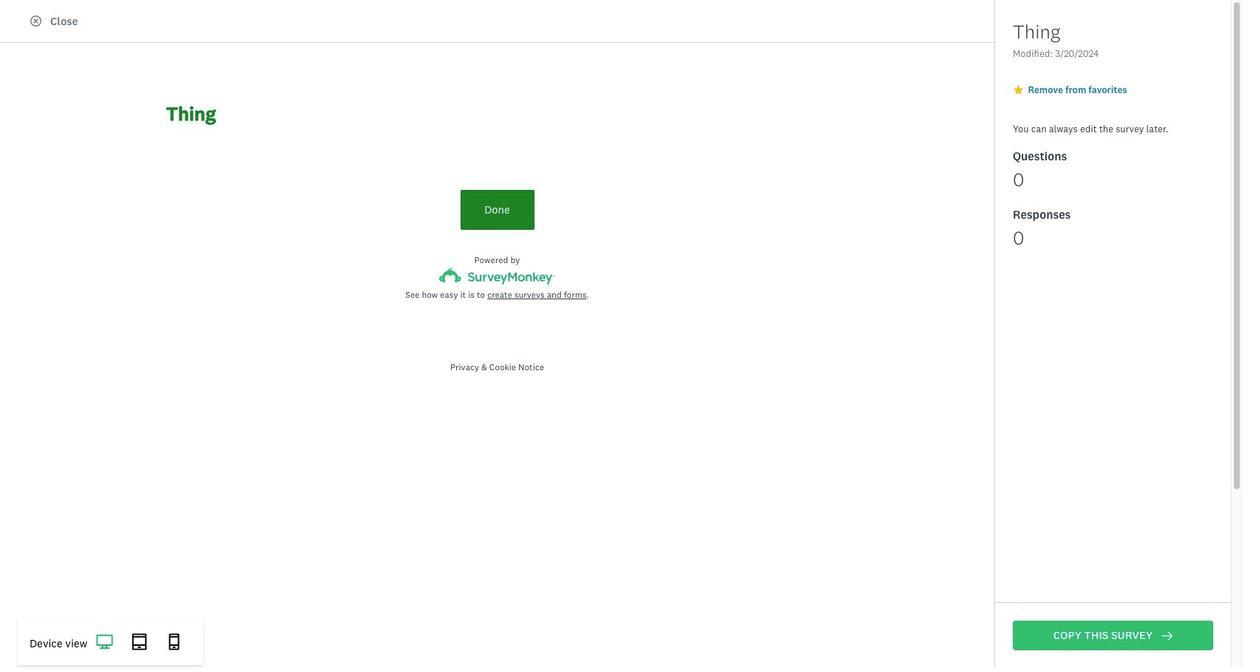 Task type: describe. For each thing, give the bounding box(es) containing it.
2 svg image from the left
[[166, 634, 183, 650]]

2 brand logo image from the top
[[18, 9, 41, 27]]

starfilled image
[[535, 231, 546, 242]]

1 svg image from the left
[[97, 634, 113, 650]]

1 brand logo image from the top
[[18, 6, 41, 30]]

starfilled image
[[1014, 85, 1024, 95]]

notification center icon image
[[1048, 9, 1066, 27]]

Search surveys field
[[1038, 60, 1213, 88]]

xcircle image
[[30, 16, 41, 27]]



Task type: locate. For each thing, give the bounding box(es) containing it.
grid image
[[1016, 134, 1027, 145]]

textboxmultiple image
[[1052, 134, 1063, 145]]

svg image
[[97, 634, 113, 650], [166, 634, 183, 650]]

svg image right svg icon
[[166, 634, 183, 650]]

1 horizontal spatial svg image
[[166, 634, 183, 650]]

brand logo image
[[18, 6, 41, 30], [18, 9, 41, 27]]

arrowright image
[[1162, 631, 1173, 642]]

svg image left svg icon
[[97, 634, 113, 650]]

0 horizontal spatial svg image
[[97, 634, 113, 650]]

svg image
[[131, 634, 148, 650]]

products icon image
[[1007, 9, 1024, 27], [1007, 9, 1024, 27]]



Task type: vqa. For each thing, say whether or not it's contained in the screenshot.
DocumentPlus 'icon'
no



